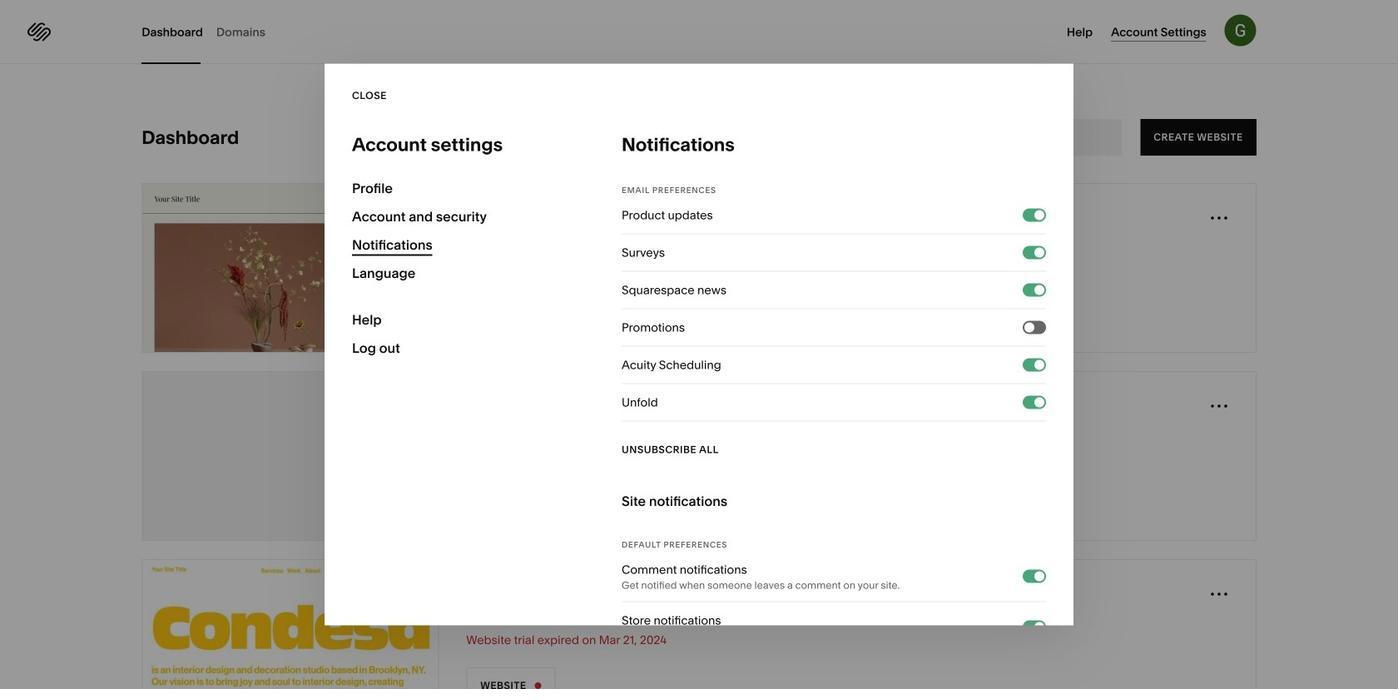Task type: vqa. For each thing, say whether or not it's contained in the screenshot.
TAB LIST
yes



Task type: locate. For each thing, give the bounding box(es) containing it.
tab list
[[142, 0, 279, 64]]

Search field
[[983, 128, 1086, 147]]

None checkbox
[[1035, 210, 1045, 220], [1035, 397, 1045, 407], [1035, 571, 1045, 581], [1035, 210, 1045, 220], [1035, 397, 1045, 407], [1035, 571, 1045, 581]]

None checkbox
[[1035, 248, 1045, 258], [1035, 285, 1045, 295], [1025, 323, 1035, 333], [1035, 360, 1045, 370], [1035, 248, 1045, 258], [1035, 285, 1045, 295], [1025, 323, 1035, 333], [1035, 360, 1045, 370]]



